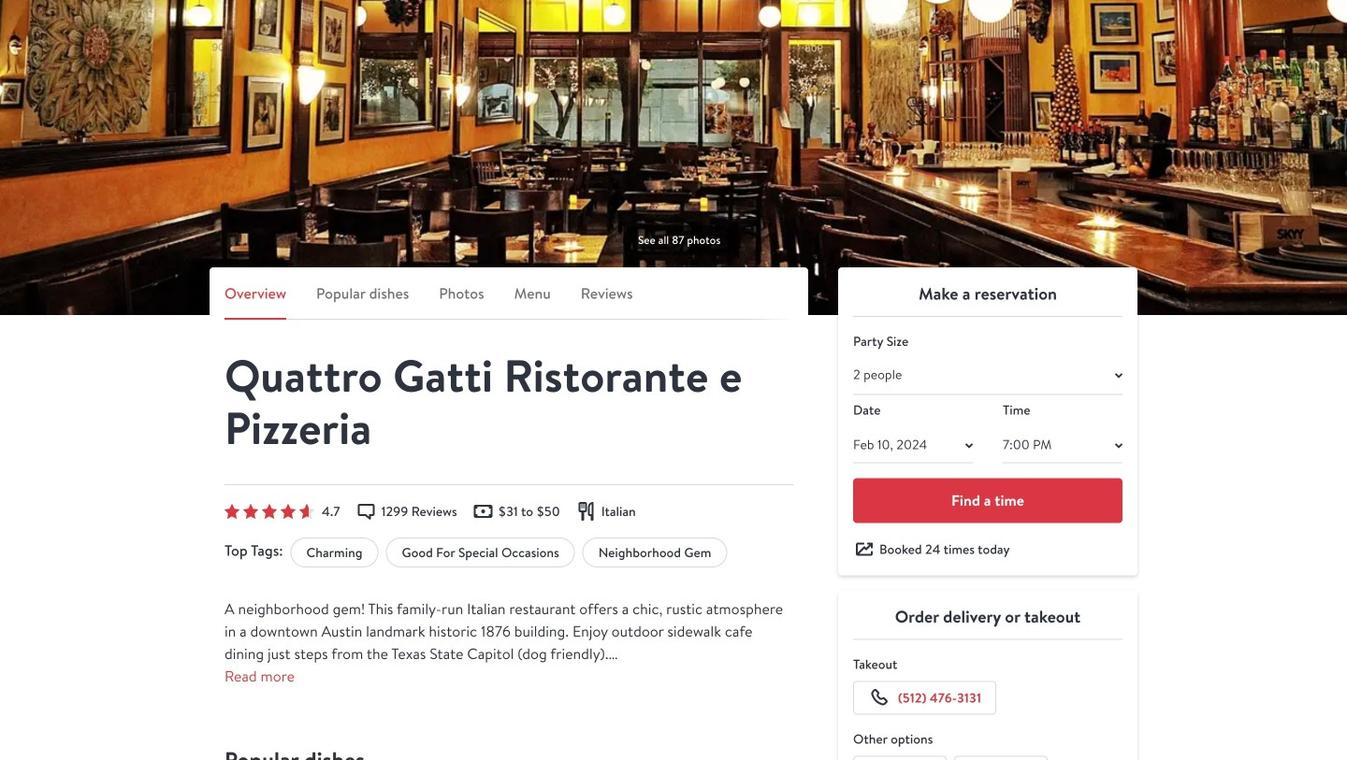 Task type: vqa. For each thing, say whether or not it's contained in the screenshot.
4.7 stars image
yes



Task type: locate. For each thing, give the bounding box(es) containing it.
quattro gatti ristorante e pizzeria, austin, tx image
[[0, 0, 1347, 315]]

4.7 stars image
[[225, 504, 314, 519]]

tab list
[[225, 283, 793, 320]]



